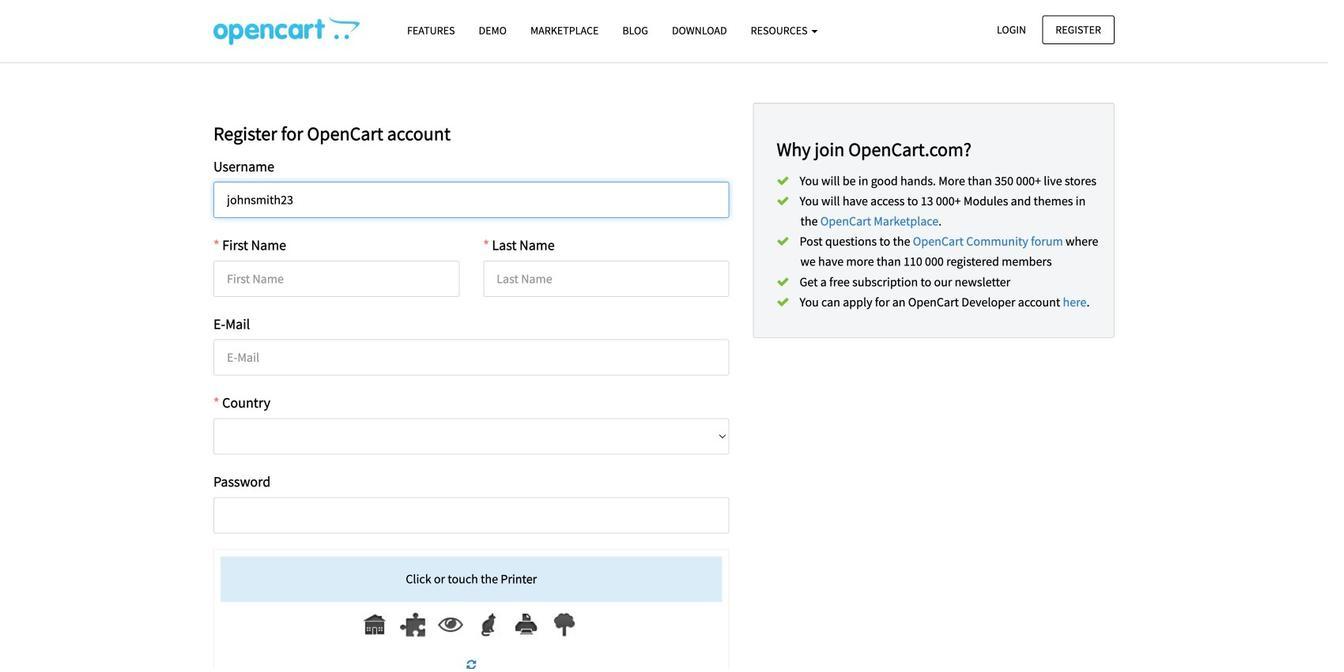 Task type: describe. For each thing, give the bounding box(es) containing it.
opencart - account register image
[[214, 17, 360, 45]]

First Name text field
[[214, 261, 460, 297]]

refresh image
[[467, 660, 476, 670]]



Task type: locate. For each thing, give the bounding box(es) containing it.
None password field
[[214, 498, 730, 534]]

Username text field
[[214, 182, 730, 218]]

E-Mail text field
[[214, 340, 730, 376]]

Last Name text field
[[483, 261, 730, 297]]



Task type: vqa. For each thing, say whether or not it's contained in the screenshot.
the topmost Reading
no



